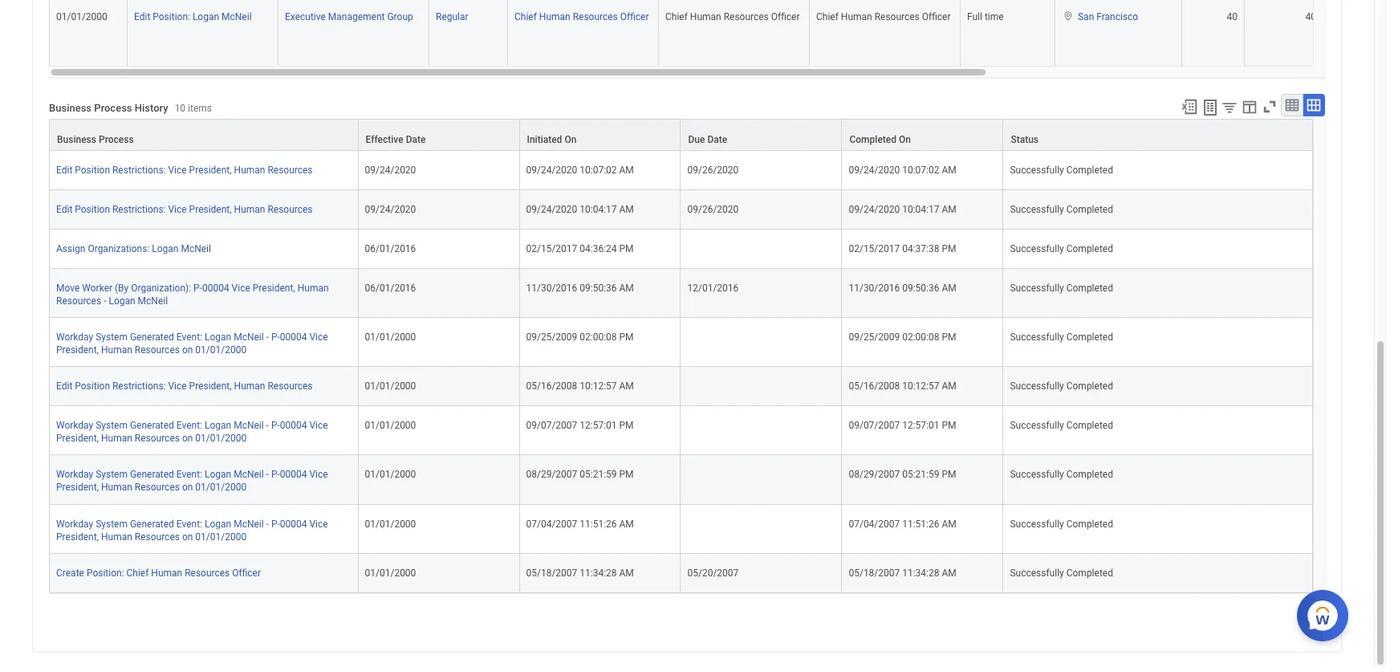 Task type: vqa. For each thing, say whether or not it's contained in the screenshot.
12/01/2016
yes



Task type: describe. For each thing, give the bounding box(es) containing it.
successfully completed for 05/18/2007 11:34:28 am
[[1010, 567, 1114, 579]]

officer inside create position: chief human resources officer link
[[232, 567, 261, 579]]

- for 07/04/2007 11:51:26 am
[[266, 518, 269, 529]]

1 chief human resources officer from the left
[[515, 12, 649, 23]]

1 09/07/2007 12:57:01 pm from the left
[[526, 420, 634, 431]]

full
[[967, 12, 983, 23]]

assign organizations: logan mcneil
[[56, 243, 211, 254]]

04:36:24
[[580, 243, 617, 254]]

effective
[[366, 134, 404, 145]]

cell for 09/07/2007
[[681, 406, 843, 455]]

edit for 09/24/2020 10:07:02 am
[[56, 164, 73, 176]]

human inside create position: chief human resources officer link
[[151, 567, 182, 579]]

system for 09/25/2009 02:00:08 pm
[[96, 332, 128, 343]]

successfully for 05/18/2007 11:34:28 am
[[1010, 567, 1064, 579]]

1 05/18/2007 from the left
[[526, 567, 578, 579]]

successfully for 05/16/2008 10:12:57 am
[[1010, 381, 1064, 392]]

system for 09/07/2007 12:57:01 pm
[[96, 420, 128, 431]]

workday system generated event: logan mcneil - p-00004 vice president, human resources on 01/01/2000 for 08/29/2007 05:21:59 pm
[[56, 469, 328, 493]]

full time element
[[967, 8, 1004, 23]]

p- for 09/25/2009 02:00:08 pm
[[271, 332, 280, 343]]

export to worksheets image
[[1201, 98, 1220, 117]]

workday assistant region
[[1297, 584, 1355, 641]]

1 40 from the left
[[1227, 12, 1238, 23]]

1 05/18/2007 11:34:28 am from the left
[[526, 567, 634, 579]]

2 10:04:17 from the left
[[903, 204, 940, 215]]

completed for 11/30/2016 09:50:36 am
[[1067, 283, 1114, 294]]

position: for create
[[87, 567, 124, 579]]

10
[[175, 103, 186, 114]]

2 09/25/2009 from the left
[[849, 332, 900, 343]]

date for effective date
[[406, 134, 426, 145]]

00004 for 09/07/2007 12:57:01 pm
[[280, 420, 307, 431]]

on for 09/07/2007 12:57:01 pm
[[182, 433, 193, 444]]

cell for 08/29/2007
[[681, 455, 843, 505]]

regular link
[[436, 8, 469, 23]]

1 09/24/2020 10:04:17 am from the left
[[526, 204, 634, 215]]

business for business process
[[57, 134, 96, 145]]

p- for 09/07/2007 12:57:01 pm
[[271, 420, 280, 431]]

edit position restrictions: vice president, human resources for 09/24/2020 10:04:17 am
[[56, 204, 313, 215]]

select to filter grid data image
[[1221, 99, 1239, 115]]

p- inside move worker (by organization): p-00004 vice president, human resources - logan mcneil
[[194, 283, 202, 294]]

restrictions: for 09/24/2020 10:07:02 am
[[112, 164, 166, 176]]

items
[[188, 103, 212, 114]]

06/01/2016 for move worker (by organization): p-00004 vice president, human resources - logan mcneil
[[365, 283, 416, 294]]

1 09/25/2009 02:00:08 pm from the left
[[526, 332, 634, 343]]

generated for 07/04/2007
[[130, 518, 174, 529]]

2 05/18/2007 from the left
[[849, 567, 900, 579]]

3 row from the top
[[49, 151, 1313, 190]]

1 11/30/2016 09:50:36 am from the left
[[526, 283, 634, 294]]

on for 09/25/2009 02:00:08 pm
[[182, 345, 193, 356]]

2 09/24/2020 10:07:02 am from the left
[[849, 164, 957, 176]]

2 11:51:26 from the left
[[903, 518, 940, 529]]

00004 for 07/04/2007 11:51:26 am
[[280, 518, 307, 529]]

initiated on
[[527, 134, 577, 145]]

resources inside move worker (by organization): p-00004 vice president, human resources - logan mcneil
[[56, 295, 101, 307]]

1 05/16/2008 10:12:57 am from the left
[[526, 381, 634, 392]]

9 row from the top
[[49, 406, 1313, 455]]

status
[[1011, 134, 1039, 145]]

francisco
[[1097, 12, 1139, 23]]

create position: chief human resources officer
[[56, 567, 261, 579]]

completed for 09/07/2007 12:57:01 pm
[[1067, 420, 1114, 431]]

- inside move worker (by organization): p-00004 vice president, human resources - logan mcneil
[[104, 295, 106, 307]]

effective date
[[366, 134, 426, 145]]

business process button
[[50, 120, 358, 150]]

2 05:21:59 from the left
[[903, 469, 940, 480]]

generated for 09/07/2007
[[130, 420, 174, 431]]

export to excel image
[[1181, 98, 1199, 115]]

12/01/2016
[[688, 283, 739, 294]]

row containing 01/01/2000
[[49, 0, 1387, 82]]

initiated
[[527, 134, 562, 145]]

san
[[1078, 12, 1095, 23]]

2 02:00:08 from the left
[[903, 332, 940, 343]]

2 40 from the left
[[1306, 12, 1317, 23]]

generated for 08/29/2007
[[130, 469, 174, 480]]

1 08/29/2007 05:21:59 pm from the left
[[526, 469, 634, 480]]

successfully for 02/15/2017 04:37:38 pm
[[1010, 243, 1064, 254]]

move
[[56, 283, 80, 294]]

move worker (by organization): p-00004 vice president, human resources - logan mcneil
[[56, 283, 329, 307]]

02/15/2017 for 02/15/2017 04:37:38 pm
[[849, 243, 900, 254]]

04:37:38
[[903, 243, 940, 254]]

due
[[688, 134, 705, 145]]

date for due date
[[708, 134, 728, 145]]

09/26/2020 for 09/24/2020 10:04:17 am
[[688, 204, 739, 215]]

- for 09/07/2007 12:57:01 pm
[[266, 420, 269, 431]]

executive management group link
[[285, 8, 413, 23]]

assign
[[56, 243, 85, 254]]

executive management group
[[285, 12, 413, 23]]

edit position restrictions: vice president, human resources link for 09/24/2020 10:04:17 am
[[56, 201, 313, 215]]

2 10:07:02 from the left
[[903, 164, 940, 176]]

2 07/04/2007 11:51:26 am from the left
[[849, 518, 957, 529]]

8 row from the top
[[49, 367, 1313, 406]]

status button
[[1004, 120, 1313, 150]]

1 11:51:26 from the left
[[580, 518, 617, 529]]

workday for 09/07/2007 12:57:01 pm
[[56, 420, 93, 431]]

workday for 08/29/2007 05:21:59 pm
[[56, 469, 93, 480]]

edit position: logan mcneil link
[[134, 8, 252, 23]]

1 09/25/2009 from the left
[[526, 332, 578, 343]]

2 05/16/2008 10:12:57 am from the left
[[849, 381, 957, 392]]

2 12:57:01 from the left
[[903, 420, 940, 431]]

edit position restrictions: vice president, human resources for 05/16/2008 10:12:57 am
[[56, 381, 313, 392]]

02/15/2017 04:36:24 pm
[[526, 243, 634, 254]]

2 09/07/2007 from the left
[[849, 420, 900, 431]]

cell for 05/16/2008
[[681, 367, 843, 406]]

completed for 07/04/2007 11:51:26 am
[[1067, 518, 1114, 529]]

create
[[56, 567, 84, 579]]

successfully for 09/24/2020 10:04:17 am
[[1010, 204, 1064, 215]]

3 chief human resources officer from the left
[[817, 12, 951, 23]]

2 09/25/2009 02:00:08 pm from the left
[[849, 332, 957, 343]]

1 10:07:02 from the left
[[580, 164, 617, 176]]

1 11/30/2016 from the left
[[526, 283, 578, 294]]

management
[[328, 12, 385, 23]]

president, inside move worker (by organization): p-00004 vice president, human resources - logan mcneil
[[253, 283, 295, 294]]

row containing business process
[[49, 119, 1313, 151]]

on for 08/29/2007 05:21:59 pm
[[182, 482, 193, 493]]

successfully completed for 09/25/2009 02:00:08 pm
[[1010, 332, 1114, 343]]

event: for 07/04/2007
[[176, 518, 202, 529]]

2 11:34:28 from the left
[[903, 567, 940, 579]]

11 row from the top
[[49, 505, 1313, 554]]

1 05:21:59 from the left
[[580, 469, 617, 480]]

system for 08/29/2007 05:21:59 pm
[[96, 469, 128, 480]]

row containing create position: chief human resources officer
[[49, 554, 1313, 593]]

2 05/16/2008 from the left
[[849, 381, 900, 392]]

1 07/04/2007 from the left
[[526, 518, 578, 529]]

successfully for 09/07/2007 12:57:01 pm
[[1010, 420, 1064, 431]]

successfully completed for 05/16/2008 10:12:57 am
[[1010, 381, 1114, 392]]

completed inside popup button
[[850, 134, 897, 145]]

chief human resources officer link
[[515, 8, 649, 23]]

p- for 07/04/2007 11:51:26 am
[[271, 518, 280, 529]]

1 09/07/2007 from the left
[[526, 420, 578, 431]]

workday system generated event: logan mcneil - p-00004 vice president, human resources on 01/01/2000 link for 09/25/2009 02:00:08 pm
[[56, 328, 328, 356]]

edit position: logan mcneil
[[134, 12, 252, 23]]

san francisco
[[1078, 12, 1139, 23]]

- for 08/29/2007 05:21:59 pm
[[266, 469, 269, 480]]

san francisco link
[[1078, 8, 1139, 23]]

history
[[135, 102, 168, 114]]

completed for 05/18/2007 11:34:28 am
[[1067, 567, 1114, 579]]

cell for 09/25/2009
[[681, 318, 843, 367]]

1 05/16/2008 from the left
[[526, 381, 578, 392]]

organizations:
[[88, 243, 150, 254]]



Task type: locate. For each thing, give the bounding box(es) containing it.
1 on from the left
[[565, 134, 577, 145]]

0 horizontal spatial 09/25/2009 02:00:08 pm
[[526, 332, 634, 343]]

0 vertical spatial restrictions:
[[112, 164, 166, 176]]

completed for 09/24/2020 10:04:17 am
[[1067, 204, 1114, 215]]

assign organizations: logan mcneil link
[[56, 240, 211, 254]]

workday system generated event: logan mcneil - p-00004 vice president, human resources on 01/01/2000 for 09/07/2007 12:57:01 pm
[[56, 420, 328, 444]]

process down business process history 10 items
[[99, 134, 134, 145]]

completed for 09/24/2020 10:07:02 am
[[1067, 164, 1114, 176]]

process for business process history 10 items
[[94, 102, 132, 114]]

on
[[565, 134, 577, 145], [899, 134, 911, 145]]

0 horizontal spatial 10:12:57
[[580, 381, 617, 392]]

position for 09/24/2020 10:07:02 am
[[75, 164, 110, 176]]

09/24/2020 10:04:17 am up 02/15/2017 04:36:24 pm
[[526, 204, 634, 215]]

successfully completed
[[1010, 164, 1114, 176], [1010, 204, 1114, 215], [1010, 243, 1114, 254], [1010, 283, 1114, 294], [1010, 332, 1114, 343], [1010, 381, 1114, 392], [1010, 420, 1114, 431], [1010, 469, 1114, 480], [1010, 518, 1114, 529], [1010, 567, 1114, 579]]

completed for 02/15/2017 04:37:38 pm
[[1067, 243, 1114, 254]]

position for 09/24/2020 10:04:17 am
[[75, 204, 110, 215]]

3 event: from the top
[[176, 469, 202, 480]]

1 08/29/2007 from the left
[[526, 469, 578, 480]]

location image
[[1062, 11, 1075, 22]]

05/20/2007
[[688, 567, 739, 579]]

move worker (by organization): p-00004 vice president, human resources - logan mcneil link
[[56, 279, 329, 307]]

1 vertical spatial 06/01/2016
[[365, 283, 416, 294]]

mcneil
[[222, 12, 252, 23], [181, 243, 211, 254], [138, 295, 168, 307], [234, 332, 264, 343], [234, 420, 264, 431], [234, 469, 264, 480], [234, 518, 264, 529]]

1 vertical spatial position
[[75, 204, 110, 215]]

08/29/2007 05:21:59 pm
[[526, 469, 634, 480], [849, 469, 957, 480]]

10:04:17 up 04:36:24
[[580, 204, 617, 215]]

11/30/2016 09:50:36 am
[[526, 283, 634, 294], [849, 283, 957, 294]]

successfully for 07/04/2007 11:51:26 am
[[1010, 518, 1064, 529]]

09:50:36 down 04:37:38
[[903, 283, 940, 294]]

0 horizontal spatial 11:34:28
[[580, 567, 617, 579]]

3 successfully completed from the top
[[1010, 243, 1114, 254]]

regular
[[436, 12, 469, 23]]

1 horizontal spatial 11/30/2016 09:50:36 am
[[849, 283, 957, 294]]

pm
[[619, 243, 634, 254], [942, 243, 957, 254], [619, 332, 634, 343], [942, 332, 957, 343], [619, 420, 634, 431], [942, 420, 957, 431], [619, 469, 634, 480], [942, 469, 957, 480]]

6 successfully completed from the top
[[1010, 381, 1114, 392]]

2 chief human resources officer from the left
[[666, 12, 800, 23]]

6 row from the top
[[49, 269, 1313, 318]]

event: for 09/25/2009
[[176, 332, 202, 343]]

4 row from the top
[[49, 190, 1313, 230]]

2 05/18/2007 11:34:28 am from the left
[[849, 567, 957, 579]]

1 horizontal spatial 09/24/2020 10:07:02 am
[[849, 164, 957, 176]]

2 workday from the top
[[56, 420, 93, 431]]

completed for 08/29/2007 05:21:59 pm
[[1067, 469, 1114, 480]]

09:50:36 down 04:36:24
[[580, 283, 617, 294]]

workday
[[56, 332, 93, 343], [56, 420, 93, 431], [56, 469, 93, 480], [56, 518, 93, 529]]

1 horizontal spatial 09/25/2009 02:00:08 pm
[[849, 332, 957, 343]]

3 successfully from the top
[[1010, 243, 1064, 254]]

0 horizontal spatial 10:07:02
[[580, 164, 617, 176]]

1 horizontal spatial 11/30/2016
[[849, 283, 900, 294]]

02/15/2017 04:37:38 pm
[[849, 243, 957, 254]]

2 on from the top
[[182, 433, 193, 444]]

successfully completed for 11/30/2016 09:50:36 am
[[1010, 283, 1114, 294]]

1 12:57:01 from the left
[[580, 420, 617, 431]]

1 horizontal spatial 09:50:36
[[903, 283, 940, 294]]

completed on
[[850, 134, 911, 145]]

0 horizontal spatial 09/25/2009
[[526, 332, 578, 343]]

2 08/29/2007 from the left
[[849, 469, 900, 480]]

09/24/2020 10:07:02 am down completed on
[[849, 164, 957, 176]]

09:50:36
[[580, 283, 617, 294], [903, 283, 940, 294]]

click to view/edit grid preferences image
[[1241, 98, 1259, 115]]

0 horizontal spatial chief human resources officer
[[515, 12, 649, 23]]

0 horizontal spatial 11:51:26
[[580, 518, 617, 529]]

06/01/2016 for assign organizations: logan mcneil
[[365, 243, 416, 254]]

time
[[985, 12, 1004, 23]]

3 workday from the top
[[56, 469, 93, 480]]

1 vertical spatial process
[[99, 134, 134, 145]]

business up business process
[[49, 102, 92, 114]]

restrictions:
[[112, 164, 166, 176], [112, 204, 166, 215], [112, 381, 166, 392]]

07/04/2007 11:51:26 am
[[526, 518, 634, 529], [849, 518, 957, 529]]

1 workday system generated event: logan mcneil - p-00004 vice president, human resources on 01/01/2000 from the top
[[56, 332, 328, 356]]

2 10:12:57 from the left
[[903, 381, 940, 392]]

chief
[[515, 12, 537, 23], [666, 12, 688, 23], [817, 12, 839, 23], [126, 567, 149, 579]]

initiated on button
[[520, 120, 680, 150]]

successfully for 09/25/2009 02:00:08 pm
[[1010, 332, 1064, 343]]

1 10:04:17 from the left
[[580, 204, 617, 215]]

2 position from the top
[[75, 204, 110, 215]]

business for business process history 10 items
[[49, 102, 92, 114]]

successfully completed for 07/04/2007 11:51:26 am
[[1010, 518, 1114, 529]]

1 horizontal spatial 08/29/2007 05:21:59 pm
[[849, 469, 957, 480]]

0 horizontal spatial 09/07/2007 12:57:01 pm
[[526, 420, 634, 431]]

business inside business process popup button
[[57, 134, 96, 145]]

3 restrictions: from the top
[[112, 381, 166, 392]]

2 08/29/2007 05:21:59 pm from the left
[[849, 469, 957, 480]]

0 horizontal spatial 05/18/2007
[[526, 567, 578, 579]]

05/18/2007 11:34:28 am
[[526, 567, 634, 579], [849, 567, 957, 579]]

09/25/2009
[[526, 332, 578, 343], [849, 332, 900, 343]]

2 system from the top
[[96, 420, 128, 431]]

date
[[406, 134, 426, 145], [708, 134, 728, 145]]

3 system from the top
[[96, 469, 128, 480]]

workday system generated event: logan mcneil - p-00004 vice president, human resources on 01/01/2000 link for 09/07/2007 12:57:01 pm
[[56, 417, 328, 444]]

1 workday system generated event: logan mcneil - p-00004 vice president, human resources on 01/01/2000 link from the top
[[56, 328, 328, 356]]

2 cell from the top
[[681, 318, 843, 367]]

09/24/2020 10:07:02 am down initiated on popup button
[[526, 164, 634, 176]]

0 horizontal spatial 02/15/2017
[[526, 243, 578, 254]]

edit for 05/16/2008 10:12:57 am
[[56, 381, 73, 392]]

40
[[1227, 12, 1238, 23], [1306, 12, 1317, 23]]

0 horizontal spatial 10:04:17
[[580, 204, 617, 215]]

06/01/2016
[[365, 243, 416, 254], [365, 283, 416, 294]]

2 11/30/2016 09:50:36 am from the left
[[849, 283, 957, 294]]

workday for 07/04/2007 11:51:26 am
[[56, 518, 93, 529]]

on for 07/04/2007 11:51:26 am
[[182, 531, 193, 542]]

1 horizontal spatial 40
[[1306, 12, 1317, 23]]

0 horizontal spatial on
[[565, 134, 577, 145]]

0 horizontal spatial 09/07/2007
[[526, 420, 578, 431]]

on for completed on
[[899, 134, 911, 145]]

5 successfully from the top
[[1010, 332, 1064, 343]]

0 horizontal spatial date
[[406, 134, 426, 145]]

09/24/2020 10:04:17 am
[[526, 204, 634, 215], [849, 204, 957, 215]]

process for business process
[[99, 134, 134, 145]]

chief human resources officer
[[515, 12, 649, 23], [666, 12, 800, 23], [817, 12, 951, 23]]

1 horizontal spatial on
[[899, 134, 911, 145]]

logan inside move worker (by organization): p-00004 vice president, human resources - logan mcneil
[[109, 295, 135, 307]]

on
[[182, 345, 193, 356], [182, 433, 193, 444], [182, 482, 193, 493], [182, 531, 193, 542]]

1 horizontal spatial 12:57:01
[[903, 420, 940, 431]]

1 horizontal spatial date
[[708, 134, 728, 145]]

2 09/24/2020 10:04:17 am from the left
[[849, 204, 957, 215]]

1 02:00:08 from the left
[[580, 332, 617, 343]]

system
[[96, 332, 128, 343], [96, 420, 128, 431], [96, 469, 128, 480], [96, 518, 128, 529]]

00004
[[202, 283, 229, 294], [280, 332, 307, 343], [280, 420, 307, 431], [280, 469, 307, 480], [280, 518, 307, 529]]

0 horizontal spatial 07/04/2007 11:51:26 am
[[526, 518, 634, 529]]

9 successfully from the top
[[1010, 518, 1064, 529]]

2 successfully from the top
[[1010, 204, 1064, 215]]

1 09:50:36 from the left
[[580, 283, 617, 294]]

0 horizontal spatial 05/18/2007 11:34:28 am
[[526, 567, 634, 579]]

create position: chief human resources officer link
[[56, 564, 261, 579]]

completed for 05/16/2008 10:12:57 am
[[1067, 381, 1114, 392]]

2 restrictions: from the top
[[112, 204, 166, 215]]

09/24/2020 10:07:02 am
[[526, 164, 634, 176], [849, 164, 957, 176]]

00004 inside move worker (by organization): p-00004 vice president, human resources - logan mcneil
[[202, 283, 229, 294]]

position:
[[153, 12, 190, 23], [87, 567, 124, 579]]

02/15/2017
[[526, 243, 578, 254], [849, 243, 900, 254]]

successfully for 09/24/2020 10:07:02 am
[[1010, 164, 1064, 176]]

successfully
[[1010, 164, 1064, 176], [1010, 204, 1064, 215], [1010, 243, 1064, 254], [1010, 283, 1064, 294], [1010, 332, 1064, 343], [1010, 381, 1064, 392], [1010, 420, 1064, 431], [1010, 469, 1064, 480], [1010, 518, 1064, 529], [1010, 567, 1064, 579]]

2 vertical spatial position
[[75, 381, 110, 392]]

position: for edit
[[153, 12, 190, 23]]

1 vertical spatial business
[[57, 134, 96, 145]]

cell for 02/15/2017
[[681, 230, 843, 269]]

completed for 09/25/2009 02:00:08 pm
[[1067, 332, 1114, 343]]

11:34:28
[[580, 567, 617, 579], [903, 567, 940, 579]]

position
[[75, 164, 110, 176], [75, 204, 110, 215], [75, 381, 110, 392]]

09/26/2020 for 09/24/2020 10:07:02 am
[[688, 164, 739, 176]]

11/30/2016 down 02/15/2017 04:37:38 pm
[[849, 283, 900, 294]]

3 on from the top
[[182, 482, 193, 493]]

2 11/30/2016 from the left
[[849, 283, 900, 294]]

p- for 08/29/2007 05:21:59 pm
[[271, 469, 280, 480]]

2 date from the left
[[708, 134, 728, 145]]

11/30/2016 09:50:36 am down 02/15/2017 04:37:38 pm
[[849, 283, 957, 294]]

1 horizontal spatial 10:07:02
[[903, 164, 940, 176]]

1 horizontal spatial 05:21:59
[[903, 469, 940, 480]]

1 horizontal spatial 02:00:08
[[903, 332, 940, 343]]

generated
[[130, 332, 174, 343], [130, 420, 174, 431], [130, 469, 174, 480], [130, 518, 174, 529]]

02/15/2017 for 02/15/2017 04:36:24 pm
[[526, 243, 578, 254]]

table image
[[1285, 97, 1301, 113]]

09/07/2007
[[526, 420, 578, 431], [849, 420, 900, 431]]

0 horizontal spatial 12:57:01
[[580, 420, 617, 431]]

human inside chief human resources officer link
[[539, 12, 571, 23]]

00004 for 09/25/2009 02:00:08 pm
[[280, 332, 307, 343]]

00004 for 08/29/2007 05:21:59 pm
[[280, 469, 307, 480]]

09/07/2007 12:57:01 pm
[[526, 420, 634, 431], [849, 420, 957, 431]]

0 horizontal spatial 05/16/2008 10:12:57 am
[[526, 381, 634, 392]]

business down business process history 10 items
[[57, 134, 96, 145]]

1 horizontal spatial position:
[[153, 12, 190, 23]]

position for 05/16/2008 10:12:57 am
[[75, 381, 110, 392]]

10 row from the top
[[49, 455, 1313, 505]]

1 vertical spatial position:
[[87, 567, 124, 579]]

0 vertical spatial 09/26/2020
[[688, 164, 739, 176]]

07/04/2007
[[526, 518, 578, 529], [849, 518, 900, 529]]

0 horizontal spatial 08/29/2007 05:21:59 pm
[[526, 469, 634, 480]]

2 workday system generated event: logan mcneil - p-00004 vice president, human resources on 01/01/2000 link from the top
[[56, 417, 328, 444]]

1 09/26/2020 from the top
[[688, 164, 739, 176]]

vice
[[168, 164, 187, 176], [168, 204, 187, 215], [232, 283, 250, 294], [309, 332, 328, 343], [168, 381, 187, 392], [309, 420, 328, 431], [309, 469, 328, 480], [309, 518, 328, 529]]

05/16/2008 10:12:57 am
[[526, 381, 634, 392], [849, 381, 957, 392]]

workday system generated event: logan mcneil - p-00004 vice president, human resources on 01/01/2000 for 07/04/2007 11:51:26 am
[[56, 518, 328, 542]]

mcneil inside move worker (by organization): p-00004 vice president, human resources - logan mcneil
[[138, 295, 168, 307]]

date right effective
[[406, 134, 426, 145]]

10:07:02
[[580, 164, 617, 176], [903, 164, 940, 176]]

process up business process
[[94, 102, 132, 114]]

business
[[49, 102, 92, 114], [57, 134, 96, 145]]

cell
[[681, 230, 843, 269], [681, 318, 843, 367], [681, 367, 843, 406], [681, 406, 843, 455], [681, 455, 843, 505], [681, 505, 843, 554]]

edit position restrictions: vice president, human resources
[[56, 164, 313, 176], [56, 204, 313, 215], [56, 381, 313, 392]]

successfully for 11/30/2016 09:50:36 am
[[1010, 283, 1064, 294]]

0 vertical spatial edit position restrictions: vice president, human resources
[[56, 164, 313, 176]]

successfully completed for 08/29/2007 05:21:59 pm
[[1010, 469, 1114, 480]]

successfully completed for 09/07/2007 12:57:01 pm
[[1010, 420, 1114, 431]]

1 horizontal spatial 11:34:28
[[903, 567, 940, 579]]

1 system from the top
[[96, 332, 128, 343]]

1 vertical spatial edit position restrictions: vice president, human resources
[[56, 204, 313, 215]]

0 vertical spatial position:
[[153, 12, 190, 23]]

successfully completed for 09/24/2020 10:07:02 am
[[1010, 164, 1114, 176]]

completed on button
[[843, 120, 1003, 150]]

edit position restrictions: vice president, human resources link for 05/16/2008 10:12:57 am
[[56, 377, 313, 392]]

1 horizontal spatial 09/07/2007
[[849, 420, 900, 431]]

7 row from the top
[[49, 318, 1313, 367]]

0 horizontal spatial 11/30/2016 09:50:36 am
[[526, 283, 634, 294]]

2 on from the left
[[899, 134, 911, 145]]

row
[[49, 0, 1387, 82], [49, 119, 1313, 151], [49, 151, 1313, 190], [49, 190, 1313, 230], [49, 230, 1313, 269], [49, 269, 1313, 318], [49, 318, 1313, 367], [49, 367, 1313, 406], [49, 406, 1313, 455], [49, 455, 1313, 505], [49, 505, 1313, 554], [49, 554, 1313, 593]]

0 horizontal spatial 08/29/2007
[[526, 469, 578, 480]]

1 horizontal spatial 09/07/2007 12:57:01 pm
[[849, 420, 957, 431]]

system for 07/04/2007 11:51:26 am
[[96, 518, 128, 529]]

1 07/04/2007 11:51:26 am from the left
[[526, 518, 634, 529]]

executive
[[285, 12, 326, 23]]

3 cell from the top
[[681, 367, 843, 406]]

09/26/2020
[[688, 164, 739, 176], [688, 204, 739, 215]]

effective date button
[[359, 120, 519, 150]]

09/24/2020 10:04:17 am up 02/15/2017 04:37:38 pm
[[849, 204, 957, 215]]

business process
[[57, 134, 134, 145]]

3 generated from the top
[[130, 469, 174, 480]]

11:51:26
[[580, 518, 617, 529], [903, 518, 940, 529]]

1 09/24/2020 10:07:02 am from the left
[[526, 164, 634, 176]]

1 horizontal spatial 10:12:57
[[903, 381, 940, 392]]

1 vertical spatial 09/26/2020
[[688, 204, 739, 215]]

edit position restrictions: vice president, human resources for 09/24/2020 10:07:02 am
[[56, 164, 313, 176]]

due date
[[688, 134, 728, 145]]

10:07:02 down completed on popup button
[[903, 164, 940, 176]]

09/24/2020
[[365, 164, 416, 176], [526, 164, 578, 176], [849, 164, 900, 176], [365, 204, 416, 215], [526, 204, 578, 215], [849, 204, 900, 215]]

3 workday system generated event: logan mcneil - p-00004 vice president, human resources on 01/01/2000 link from the top
[[56, 466, 328, 493]]

1 horizontal spatial 05/16/2008
[[849, 381, 900, 392]]

2 horizontal spatial chief human resources officer
[[817, 12, 951, 23]]

1 horizontal spatial 11:51:26
[[903, 518, 940, 529]]

generated for 09/25/2009
[[130, 332, 174, 343]]

successfully completed for 02/15/2017 04:37:38 pm
[[1010, 243, 1114, 254]]

toolbar
[[1174, 94, 1326, 119]]

02/15/2017 left 04:37:38
[[849, 243, 900, 254]]

human inside move worker (by organization): p-00004 vice president, human resources - logan mcneil
[[298, 283, 329, 294]]

02:00:08
[[580, 332, 617, 343], [903, 332, 940, 343]]

2 successfully completed from the top
[[1010, 204, 1114, 215]]

0 vertical spatial 06/01/2016
[[365, 243, 416, 254]]

0 horizontal spatial 11/30/2016
[[526, 283, 578, 294]]

10:04:17 up 04:37:38
[[903, 204, 940, 215]]

6 cell from the top
[[681, 505, 843, 554]]

expand table image
[[1306, 97, 1322, 113]]

0 vertical spatial position
[[75, 164, 110, 176]]

0 horizontal spatial 02:00:08
[[580, 332, 617, 343]]

1 position from the top
[[75, 164, 110, 176]]

1 horizontal spatial 09/25/2009
[[849, 332, 900, 343]]

2 09/07/2007 12:57:01 pm from the left
[[849, 420, 957, 431]]

event: for 09/07/2007
[[176, 420, 202, 431]]

2 07/04/2007 from the left
[[849, 518, 900, 529]]

2 edit position restrictions: vice president, human resources from the top
[[56, 204, 313, 215]]

due date button
[[681, 120, 842, 150]]

restrictions: for 05/16/2008 10:12:57 am
[[112, 381, 166, 392]]

process inside popup button
[[99, 134, 134, 145]]

edit position restrictions: vice president, human resources link for 09/24/2020 10:07:02 am
[[56, 161, 313, 176]]

worker
[[82, 283, 112, 294]]

1 10:12:57 from the left
[[580, 381, 617, 392]]

workday system generated event: logan mcneil - p-00004 vice president, human resources on 01/01/2000 for 09/25/2009 02:00:08 pm
[[56, 332, 328, 356]]

2 vertical spatial edit position restrictions: vice president, human resources
[[56, 381, 313, 392]]

workday for 09/25/2009 02:00:08 pm
[[56, 332, 93, 343]]

02/15/2017 left 04:36:24
[[526, 243, 578, 254]]

10:12:57
[[580, 381, 617, 392], [903, 381, 940, 392]]

3 position from the top
[[75, 381, 110, 392]]

4 workday from the top
[[56, 518, 93, 529]]

10:04:17
[[580, 204, 617, 215], [903, 204, 940, 215]]

5 successfully completed from the top
[[1010, 332, 1114, 343]]

1 horizontal spatial 05/16/2008 10:12:57 am
[[849, 381, 957, 392]]

5 row from the top
[[49, 230, 1313, 269]]

date right due on the top
[[708, 134, 728, 145]]

05:21:59
[[580, 469, 617, 480], [903, 469, 940, 480]]

1 cell from the top
[[681, 230, 843, 269]]

1 successfully from the top
[[1010, 164, 1064, 176]]

workday system generated event: logan mcneil - p-00004 vice president, human resources on 01/01/2000 link for 07/04/2007 11:51:26 am
[[56, 515, 328, 542]]

president,
[[189, 164, 232, 176], [189, 204, 232, 215], [253, 283, 295, 294], [56, 345, 99, 356], [189, 381, 232, 392], [56, 433, 99, 444], [56, 482, 99, 493], [56, 531, 99, 542]]

8 successfully from the top
[[1010, 469, 1064, 480]]

row containing assign organizations: logan mcneil
[[49, 230, 1313, 269]]

5 cell from the top
[[681, 455, 843, 505]]

successfully completed for 09/24/2020 10:04:17 am
[[1010, 204, 1114, 215]]

1 horizontal spatial 09/24/2020 10:04:17 am
[[849, 204, 957, 215]]

2 09:50:36 from the left
[[903, 283, 940, 294]]

10:07:02 down initiated on popup button
[[580, 164, 617, 176]]

0 vertical spatial process
[[94, 102, 132, 114]]

0 horizontal spatial 07/04/2007
[[526, 518, 578, 529]]

1 horizontal spatial 10:04:17
[[903, 204, 940, 215]]

0 horizontal spatial 09/24/2020 10:07:02 am
[[526, 164, 634, 176]]

officer
[[620, 12, 649, 23], [771, 12, 800, 23], [922, 12, 951, 23], [232, 567, 261, 579]]

1 restrictions: from the top
[[112, 164, 166, 176]]

row containing move worker (by organization): p-00004 vice president, human resources - logan mcneil
[[49, 269, 1313, 318]]

1 horizontal spatial 02/15/2017
[[849, 243, 900, 254]]

7 successfully from the top
[[1010, 420, 1064, 431]]

09/25/2009 02:00:08 pm
[[526, 332, 634, 343], [849, 332, 957, 343]]

2 vertical spatial restrictions:
[[112, 381, 166, 392]]

05/18/2007
[[526, 567, 578, 579], [849, 567, 900, 579]]

2 vertical spatial edit position restrictions: vice president, human resources link
[[56, 377, 313, 392]]

1 horizontal spatial 07/04/2007
[[849, 518, 900, 529]]

0 horizontal spatial 40
[[1227, 12, 1238, 23]]

1 11:34:28 from the left
[[580, 567, 617, 579]]

4 event: from the top
[[176, 518, 202, 529]]

0 horizontal spatial 09:50:36
[[580, 283, 617, 294]]

resources
[[573, 12, 618, 23], [724, 12, 769, 23], [875, 12, 920, 23], [268, 164, 313, 176], [268, 204, 313, 215], [56, 295, 101, 307], [135, 345, 180, 356], [268, 381, 313, 392], [135, 433, 180, 444], [135, 482, 180, 493], [135, 531, 180, 542], [185, 567, 230, 579]]

vice inside move worker (by organization): p-00004 vice president, human resources - logan mcneil
[[232, 283, 250, 294]]

1 edit position restrictions: vice president, human resources link from the top
[[56, 161, 313, 176]]

cell for 07/04/2007
[[681, 505, 843, 554]]

1 vertical spatial edit position restrictions: vice president, human resources link
[[56, 201, 313, 215]]

11/30/2016 down 02/15/2017 04:36:24 pm
[[526, 283, 578, 294]]

4 system from the top
[[96, 518, 128, 529]]

(by
[[115, 283, 129, 294]]

11/30/2016 09:50:36 am down 02/15/2017 04:36:24 pm
[[526, 283, 634, 294]]

edit position restrictions: vice president, human resources link
[[56, 161, 313, 176], [56, 201, 313, 215], [56, 377, 313, 392]]

0 horizontal spatial 09/24/2020 10:04:17 am
[[526, 204, 634, 215]]

logan
[[193, 12, 219, 23], [152, 243, 179, 254], [109, 295, 135, 307], [205, 332, 231, 343], [205, 420, 231, 431], [205, 469, 231, 480], [205, 518, 231, 529]]

0 vertical spatial edit position restrictions: vice president, human resources link
[[56, 161, 313, 176]]

1 horizontal spatial chief human resources officer
[[666, 12, 800, 23]]

0 vertical spatial business
[[49, 102, 92, 114]]

successfully for 08/29/2007 05:21:59 pm
[[1010, 469, 1064, 480]]

process
[[94, 102, 132, 114], [99, 134, 134, 145]]

1 horizontal spatial 05/18/2007 11:34:28 am
[[849, 567, 957, 579]]

fullscreen image
[[1261, 98, 1279, 115]]

4 workday system generated event: logan mcneil - p-00004 vice president, human resources on 01/01/2000 link from the top
[[56, 515, 328, 542]]

4 successfully from the top
[[1010, 283, 1064, 294]]

event: for 08/29/2007
[[176, 469, 202, 480]]

- for 09/25/2009 02:00:08 pm
[[266, 332, 269, 343]]

edit for 09/24/2020 10:04:17 am
[[56, 204, 73, 215]]

4 cell from the top
[[681, 406, 843, 455]]

event:
[[176, 332, 202, 343], [176, 420, 202, 431], [176, 469, 202, 480], [176, 518, 202, 529]]

0 horizontal spatial 05/16/2008
[[526, 381, 578, 392]]

business process history 10 items
[[49, 102, 212, 114]]

1 06/01/2016 from the top
[[365, 243, 416, 254]]

0 horizontal spatial 05:21:59
[[580, 469, 617, 480]]

group
[[387, 12, 413, 23]]

officer inside chief human resources officer link
[[620, 12, 649, 23]]

11/30/2016
[[526, 283, 578, 294], [849, 283, 900, 294]]

2 row from the top
[[49, 119, 1313, 151]]

organization):
[[131, 283, 191, 294]]

1 horizontal spatial 05/18/2007
[[849, 567, 900, 579]]

1 horizontal spatial 08/29/2007
[[849, 469, 900, 480]]

restrictions: for 09/24/2020 10:04:17 am
[[112, 204, 166, 215]]

0 horizontal spatial position:
[[87, 567, 124, 579]]

1 vertical spatial restrictions:
[[112, 204, 166, 215]]

on for initiated on
[[565, 134, 577, 145]]

1 row from the top
[[49, 0, 1387, 82]]

1 horizontal spatial 07/04/2007 11:51:26 am
[[849, 518, 957, 529]]

full time
[[967, 12, 1004, 23]]



